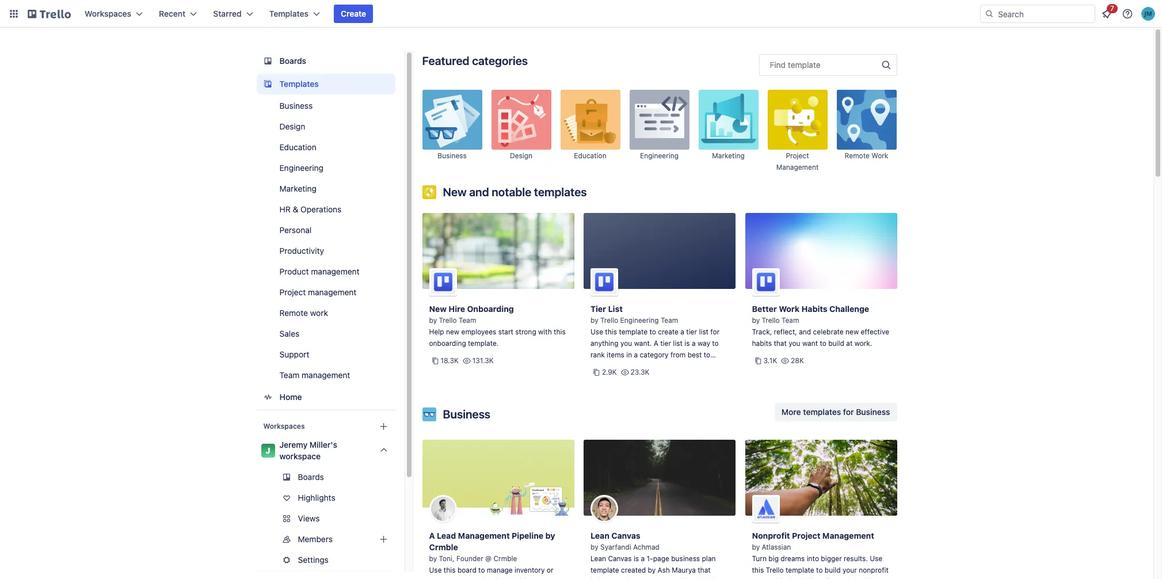 Task type: locate. For each thing, give the bounding box(es) containing it.
your inside 'lean canvas by syarfandi achmad lean canvas is a 1-page business plan template created by ash maurya that helps you deconstruct your idea into i'
[[665, 577, 679, 579]]

trello team image for better
[[752, 268, 780, 296]]

tastiest
[[676, 374, 700, 382]]

into
[[807, 554, 819, 563], [697, 577, 709, 579]]

1 horizontal spatial a
[[654, 339, 658, 348]]

0 horizontal spatial best
[[660, 362, 675, 371]]

2 horizontal spatial use
[[870, 554, 883, 563]]

that
[[774, 339, 787, 348], [698, 566, 711, 575]]

1 horizontal spatial for
[[826, 577, 835, 579]]

0 horizontal spatial tier
[[660, 339, 671, 348]]

by up help at the bottom
[[429, 316, 437, 325]]

more templates for business
[[782, 407, 890, 417]]

is inside 'lean canvas by syarfandi achmad lean canvas is a 1-page business plan template created by ash maurya that helps you deconstruct your idea into i'
[[634, 554, 639, 563]]

boards right board image
[[279, 56, 306, 66]]

1 horizontal spatial that
[[774, 339, 787, 348]]

design icon image
[[491, 90, 551, 150]]

your
[[843, 566, 857, 575], [665, 577, 679, 579]]

remote work icon image
[[837, 90, 897, 150]]

2 horizontal spatial and
[[799, 328, 811, 336]]

and inside the 'better work habits challenge by trello team track, reflect, and celebrate new effective habits that you want to build at work.'
[[799, 328, 811, 336]]

business icon image
[[422, 90, 482, 150], [422, 408, 436, 421]]

2 management from the left
[[823, 531, 874, 541]]

new left notable
[[443, 185, 467, 199]]

tier
[[686, 328, 697, 336], [660, 339, 671, 348]]

new hire onboarding by trello team help new employees start strong with this onboarding template.
[[429, 304, 566, 348]]

way
[[698, 339, 710, 348]]

tier right create
[[686, 328, 697, 336]]

best down 'way'
[[688, 351, 702, 359]]

and left notable
[[469, 185, 489, 199]]

trello down list
[[600, 316, 618, 325]]

remote work link
[[837, 90, 897, 173], [256, 304, 395, 322]]

0 vertical spatial list
[[699, 328, 709, 336]]

1 vertical spatial remote work
[[279, 308, 328, 318]]

forward image
[[393, 553, 407, 567]]

categories
[[472, 54, 528, 67]]

team's
[[752, 577, 774, 579]]

0 vertical spatial build
[[828, 339, 844, 348]]

you down reflect,
[[789, 339, 800, 348]]

build
[[828, 339, 844, 348], [825, 566, 841, 575]]

0 vertical spatial into
[[807, 554, 819, 563]]

0 horizontal spatial engineering link
[[256, 159, 395, 177]]

18.3k
[[441, 356, 459, 365]]

Find template field
[[759, 54, 897, 76]]

0 horizontal spatial templates
[[534, 185, 587, 199]]

by left toni,
[[429, 554, 437, 563]]

canvas up syarfandi
[[612, 531, 641, 541]]

management up results.
[[823, 531, 874, 541]]

1 horizontal spatial list
[[699, 328, 709, 336]]

0 vertical spatial a
[[654, 339, 658, 348]]

1 vertical spatial remote
[[279, 308, 308, 318]]

1 horizontal spatial new
[[846, 328, 859, 336]]

manage
[[487, 566, 513, 575]]

anything
[[591, 339, 619, 348]]

support
[[279, 349, 309, 359]]

create button
[[334, 5, 373, 23]]

design down templates link
[[279, 121, 305, 131]]

new up at
[[846, 328, 859, 336]]

this inside tier list by trello engineering team use this template to create a tier list for anything you want. a tier list is a way to rank items in a category from best to worst. this could be: best nba players, goat'd pasta dishes, and tastiest fast food joints.
[[605, 328, 617, 336]]

0 vertical spatial tier
[[686, 328, 697, 336]]

remote work up sales
[[279, 308, 328, 318]]

by left syarfandi
[[591, 543, 598, 551]]

use up swag
[[429, 566, 442, 575]]

or
[[547, 566, 553, 575]]

remote up sales
[[279, 308, 308, 318]]

team down the work
[[782, 316, 799, 325]]

best right the be:
[[660, 362, 675, 371]]

7 notifications image
[[1100, 7, 1114, 21]]

this up team's
[[752, 566, 764, 575]]

use for a lead management pipeline by crmble
[[429, 566, 442, 575]]

your inside nonprofit project management by atlassian turn big dreams into bigger results. use this trello template to build your nonprofit team's ideal workflow, for projects big
[[843, 566, 857, 575]]

trello team image for new
[[429, 268, 457, 296]]

use inside nonprofit project management by atlassian turn big dreams into bigger results. use this trello template to build your nonprofit team's ideal workflow, for projects big
[[870, 554, 883, 563]]

education link for marketing link for hr & operations link
[[256, 138, 395, 157]]

1 horizontal spatial with
[[538, 328, 552, 336]]

0 horizontal spatial management
[[458, 531, 510, 541]]

0 horizontal spatial project management link
[[256, 283, 395, 302]]

and right dishes,
[[662, 374, 674, 382]]

templates button
[[262, 5, 327, 23]]

management down 'productivity' link
[[311, 267, 360, 276]]

new for new and notable templates
[[443, 185, 467, 199]]

a left 1- on the right bottom of the page
[[641, 554, 645, 563]]

list up from
[[673, 339, 683, 348]]

0 horizontal spatial new
[[446, 328, 459, 336]]

management down support link
[[302, 370, 350, 380]]

into inside 'lean canvas by syarfandi achmad lean canvas is a 1-page business plan template created by ash maurya that helps you deconstruct your idea into i'
[[697, 577, 709, 579]]

engineering icon image
[[629, 90, 689, 150]]

new inside new hire onboarding by trello team help new employees start strong with this onboarding template.
[[429, 304, 447, 314]]

1 horizontal spatial project management link
[[768, 90, 827, 173]]

1 vertical spatial new
[[429, 304, 447, 314]]

this up anything on the bottom right of the page
[[605, 328, 617, 336]]

1 vertical spatial work
[[310, 308, 328, 318]]

marketing link for hr & operations link
[[256, 180, 395, 198]]

use up nonprofit
[[870, 554, 883, 563]]

team
[[459, 316, 476, 325], [661, 316, 678, 325], [782, 316, 799, 325], [279, 370, 300, 380]]

remote work down remote work icon
[[845, 151, 888, 160]]

toni, founder @ crmble image
[[429, 495, 457, 523]]

you up 'in' on the right bottom
[[621, 339, 632, 348]]

to right 'way'
[[712, 339, 719, 348]]

by up "track,"
[[752, 316, 760, 325]]

up!
[[555, 577, 566, 579]]

a right 'in' on the right bottom
[[634, 351, 638, 359]]

this right strong
[[554, 328, 566, 336]]

team down 'hire'
[[459, 316, 476, 325]]

0 horizontal spatial design link
[[256, 117, 395, 136]]

1 vertical spatial into
[[697, 577, 709, 579]]

0 vertical spatial business icon image
[[422, 90, 482, 150]]

boards for home
[[279, 56, 306, 66]]

crmble down inventory
[[506, 577, 530, 579]]

1 horizontal spatial remote
[[845, 151, 870, 160]]

1 horizontal spatial work
[[872, 151, 888, 160]]

1 horizontal spatial design link
[[491, 90, 551, 173]]

this for atlassian
[[752, 566, 764, 575]]

work
[[872, 151, 888, 160], [310, 308, 328, 318]]

that down plan at the bottom right
[[698, 566, 711, 575]]

that inside 'lean canvas by syarfandi achmad lean canvas is a 1-page business plan template created by ash maurya that helps you deconstruct your idea into i'
[[698, 566, 711, 575]]

0 horizontal spatial remote work link
[[256, 304, 395, 322]]

engineering up &
[[279, 163, 324, 173]]

0 vertical spatial for
[[711, 328, 720, 336]]

work down remote work icon
[[872, 151, 888, 160]]

to up workflow,
[[816, 566, 823, 575]]

2 trello team image from the left
[[752, 268, 780, 296]]

0 vertical spatial project management link
[[768, 90, 827, 173]]

0 vertical spatial crmble
[[429, 542, 458, 552]]

this inside new hire onboarding by trello team help new employees start strong with this onboarding template.
[[554, 328, 566, 336]]

0 horizontal spatial is
[[634, 554, 639, 563]]

lean up helps
[[591, 554, 606, 563]]

dishes,
[[637, 374, 660, 382]]

0 horizontal spatial that
[[698, 566, 711, 575]]

2 vertical spatial use
[[429, 566, 442, 575]]

workspace
[[279, 451, 321, 461]]

boards
[[279, 56, 306, 66], [298, 472, 324, 482]]

0 horizontal spatial workspaces
[[85, 9, 131, 18]]

engineering down 'engineering icon'
[[640, 151, 679, 160]]

forward image inside views link
[[393, 512, 407, 526]]

0 vertical spatial templates
[[534, 185, 587, 199]]

by down tier
[[591, 316, 598, 325]]

highlights link
[[256, 489, 395, 507]]

members
[[298, 534, 333, 544]]

forward image right add image
[[393, 532, 407, 546]]

1 horizontal spatial trello team image
[[752, 268, 780, 296]]

at
[[846, 339, 853, 348]]

templates right template board image
[[279, 79, 319, 89]]

with inside 'a lead management pipeline by crmble by toni, founder @ crmble use this board to manage inventory or swag requests with the crmble power-up!'
[[478, 577, 492, 579]]

templates right notable
[[534, 185, 587, 199]]

1 vertical spatial that
[[698, 566, 711, 575]]

template up want.
[[619, 328, 648, 336]]

a inside 'a lead management pipeline by crmble by toni, founder @ crmble use this board to manage inventory or swag requests with the crmble power-up!'
[[429, 531, 435, 541]]

management for team management link
[[302, 370, 350, 380]]

for up players,
[[711, 328, 720, 336]]

template up helps
[[591, 566, 619, 575]]

0 horizontal spatial a
[[429, 531, 435, 541]]

you right helps
[[610, 577, 622, 579]]

0 horizontal spatial marketing
[[279, 184, 317, 193]]

lead
[[437, 531, 456, 541]]

pasta
[[617, 374, 635, 382]]

to
[[650, 328, 656, 336], [712, 339, 719, 348], [820, 339, 827, 348], [704, 351, 710, 359], [478, 566, 485, 575], [816, 566, 823, 575]]

lean up syarfandi
[[591, 531, 610, 541]]

0 horizontal spatial trello team image
[[429, 268, 457, 296]]

productivity
[[279, 246, 324, 256]]

your up the projects
[[843, 566, 857, 575]]

1 horizontal spatial templates
[[803, 407, 841, 417]]

forward image
[[393, 512, 407, 526], [393, 532, 407, 546]]

a left lead
[[429, 531, 435, 541]]

canvas
[[612, 531, 641, 541], [608, 554, 632, 563]]

this
[[554, 328, 566, 336], [605, 328, 617, 336], [444, 566, 456, 575], [752, 566, 764, 575]]

build left at
[[828, 339, 844, 348]]

you
[[621, 339, 632, 348], [789, 339, 800, 348], [610, 577, 622, 579]]

1 horizontal spatial tier
[[686, 328, 697, 336]]

lean
[[591, 531, 610, 541], [591, 554, 606, 563]]

hr & operations link
[[256, 200, 395, 219]]

with inside new hire onboarding by trello team help new employees start strong with this onboarding template.
[[538, 328, 552, 336]]

1 horizontal spatial management
[[823, 531, 874, 541]]

&
[[293, 204, 298, 214]]

boards for views
[[298, 472, 324, 482]]

1 forward image from the top
[[393, 512, 407, 526]]

search image
[[985, 9, 994, 18]]

a up category
[[654, 339, 658, 348]]

fast
[[702, 374, 715, 382]]

from
[[671, 351, 686, 359]]

0 vertical spatial design
[[279, 121, 305, 131]]

0 vertical spatial boards link
[[256, 51, 395, 71]]

to up want.
[[650, 328, 656, 336]]

create
[[341, 9, 366, 18]]

1 horizontal spatial is
[[685, 339, 690, 348]]

0 vertical spatial that
[[774, 339, 787, 348]]

marketing up &
[[279, 184, 317, 193]]

that down reflect,
[[774, 339, 787, 348]]

1 new from the left
[[446, 328, 459, 336]]

2 vertical spatial crmble
[[506, 577, 530, 579]]

for right more
[[843, 407, 854, 417]]

management
[[458, 531, 510, 541], [823, 531, 874, 541]]

project
[[786, 151, 809, 160], [279, 287, 306, 297], [792, 531, 821, 541]]

1 vertical spatial for
[[843, 407, 854, 417]]

project up the dreams in the bottom of the page
[[792, 531, 821, 541]]

tier down create
[[660, 339, 671, 348]]

into right idea
[[697, 577, 709, 579]]

1 vertical spatial build
[[825, 566, 841, 575]]

lean canvas by syarfandi achmad lean canvas is a 1-page business plan template created by ash maurya that helps you deconstruct your idea into i
[[591, 531, 719, 579]]

tier
[[591, 304, 606, 314]]

goat'd
[[591, 374, 615, 382]]

new left 'hire'
[[429, 304, 447, 314]]

1 vertical spatial use
[[870, 554, 883, 563]]

design down the design icon
[[510, 151, 533, 160]]

template right find on the top right of page
[[788, 60, 821, 70]]

0 vertical spatial templates
[[269, 9, 309, 18]]

1 vertical spatial list
[[673, 339, 683, 348]]

0 horizontal spatial education link
[[256, 138, 395, 157]]

templates inside button
[[803, 407, 841, 417]]

2 horizontal spatial for
[[843, 407, 854, 417]]

page
[[653, 554, 669, 563]]

management inside 'a lead management pipeline by crmble by toni, founder @ crmble use this board to manage inventory or swag requests with the crmble power-up!'
[[458, 531, 510, 541]]

project down project management icon
[[786, 151, 809, 160]]

this for by
[[444, 566, 456, 575]]

a right create
[[681, 328, 684, 336]]

business inside button
[[856, 407, 890, 417]]

template inside tier list by trello engineering team use this template to create a tier list for anything you want. a tier list is a way to rank items in a category from best to worst. this could be: best nba players, goat'd pasta dishes, and tastiest fast food joints.
[[619, 328, 648, 336]]

engineering link for the education link for marketing link for hr & operations link
[[256, 159, 395, 177]]

want.
[[634, 339, 652, 348]]

1 horizontal spatial education link
[[560, 90, 620, 173]]

0 vertical spatial lean
[[591, 531, 610, 541]]

into left bigger
[[807, 554, 819, 563]]

personal link
[[256, 221, 395, 239]]

deconstruct
[[624, 577, 663, 579]]

helps
[[591, 577, 608, 579]]

1 vertical spatial a
[[429, 531, 435, 541]]

want
[[802, 339, 818, 348]]

swag
[[429, 577, 446, 579]]

1 vertical spatial project management link
[[256, 283, 395, 302]]

highlights
[[298, 493, 335, 503]]

2 vertical spatial project
[[792, 531, 821, 541]]

and up want
[[799, 328, 811, 336]]

2 boards link from the top
[[256, 468, 395, 486]]

by inside the 'better work habits challenge by trello team track, reflect, and celebrate new effective habits that you want to build at work.'
[[752, 316, 760, 325]]

project management down product management
[[279, 287, 356, 297]]

0 vertical spatial your
[[843, 566, 857, 575]]

0 horizontal spatial use
[[429, 566, 442, 575]]

use inside 'a lead management pipeline by crmble by toni, founder @ crmble use this board to manage inventory or swag requests with the crmble power-up!'
[[429, 566, 442, 575]]

this inside nonprofit project management by atlassian turn big dreams into bigger results. use this trello template to build your nonprofit team's ideal workflow, for projects big
[[752, 566, 764, 575]]

board
[[458, 566, 476, 575]]

boards link up highlights link at the bottom left
[[256, 468, 395, 486]]

build inside the 'better work habits challenge by trello team track, reflect, and celebrate new effective habits that you want to build at work.'
[[828, 339, 844, 348]]

project management down project management icon
[[776, 151, 819, 172]]

new
[[446, 328, 459, 336], [846, 328, 859, 336]]

management for project
[[823, 531, 874, 541]]

1 management from the left
[[458, 531, 510, 541]]

food
[[591, 385, 605, 394]]

boards up highlights
[[298, 472, 324, 482]]

templates inside templates link
[[279, 79, 319, 89]]

boards link up templates link
[[256, 51, 395, 71]]

recent button
[[152, 5, 204, 23]]

design link for the education link for marketing link for hr & operations link
[[256, 117, 395, 136]]

trello team image
[[429, 268, 457, 296], [752, 268, 780, 296]]

notable
[[492, 185, 531, 199]]

to up players,
[[704, 351, 710, 359]]

0 vertical spatial boards
[[279, 56, 306, 66]]

2 business icon image from the top
[[422, 408, 436, 421]]

templates
[[534, 185, 587, 199], [803, 407, 841, 417]]

to down celebrate
[[820, 339, 827, 348]]

a inside tier list by trello engineering team use this template to create a tier list for anything you want. a tier list is a way to rank items in a category from best to worst. this could be: best nba players, goat'd pasta dishes, and tastiest fast food joints.
[[654, 339, 658, 348]]

better work habits challenge by trello team track, reflect, and celebrate new effective habits that you want to build at work.
[[752, 304, 889, 348]]

marketing down marketing icon
[[712, 151, 745, 160]]

0 horizontal spatial remote work
[[279, 308, 328, 318]]

0 vertical spatial workspaces
[[85, 9, 131, 18]]

engineering up want.
[[620, 316, 659, 325]]

1 vertical spatial your
[[665, 577, 679, 579]]

toni,
[[439, 554, 455, 563]]

0 vertical spatial big
[[769, 554, 779, 563]]

trello inside tier list by trello engineering team use this template to create a tier list for anything you want. a tier list is a way to rank items in a category from best to worst. this could be: best nba players, goat'd pasta dishes, and tastiest fast food joints.
[[600, 316, 618, 325]]

for down bigger
[[826, 577, 835, 579]]

productivity link
[[256, 242, 395, 260]]

template inside field
[[788, 60, 821, 70]]

this for trello
[[554, 328, 566, 336]]

trello down 'hire'
[[439, 316, 457, 325]]

0 vertical spatial and
[[469, 185, 489, 199]]

0 vertical spatial with
[[538, 328, 552, 336]]

new inside the 'better work habits challenge by trello team track, reflect, and celebrate new effective habits that you want to build at work.'
[[846, 328, 859, 336]]

1 horizontal spatial and
[[662, 374, 674, 382]]

templates
[[269, 9, 309, 18], [279, 79, 319, 89]]

maurya
[[672, 566, 696, 575]]

education icon image
[[560, 90, 620, 150]]

management for "product management" link in the top of the page
[[311, 267, 360, 276]]

1 vertical spatial project
[[279, 287, 306, 297]]

1 vertical spatial with
[[478, 577, 492, 579]]

crmble up manage
[[494, 554, 517, 563]]

work up sales link
[[310, 308, 328, 318]]

template inside 'lean canvas by syarfandi achmad lean canvas is a 1-page business plan template created by ash maurya that helps you deconstruct your idea into i'
[[591, 566, 619, 575]]

start
[[498, 328, 513, 336]]

design link
[[491, 90, 551, 173], [256, 117, 395, 136]]

1 horizontal spatial remote work link
[[837, 90, 897, 173]]

1 horizontal spatial marketing
[[712, 151, 745, 160]]

remote down remote work icon
[[845, 151, 870, 160]]

to right board on the bottom of the page
[[478, 566, 485, 575]]

1 trello team image from the left
[[429, 268, 457, 296]]

0 horizontal spatial your
[[665, 577, 679, 579]]

new up the onboarding
[[446, 328, 459, 336]]

0 vertical spatial marketing link
[[699, 90, 758, 173]]

0 horizontal spatial design
[[279, 121, 305, 131]]

is up from
[[685, 339, 690, 348]]

template up workflow,
[[786, 566, 814, 575]]

trello down better
[[762, 316, 780, 325]]

big down nonprofit
[[865, 577, 876, 579]]

1 vertical spatial workspaces
[[263, 422, 305, 431]]

for inside tier list by trello engineering team use this template to create a tier list for anything you want. a tier list is a way to rank items in a category from best to worst. this could be: best nba players, goat'd pasta dishes, and tastiest fast food joints.
[[711, 328, 720, 336]]

1 horizontal spatial engineering link
[[629, 90, 689, 173]]

use up anything on the bottom right of the page
[[591, 328, 603, 336]]

items
[[607, 351, 625, 359]]

in
[[626, 351, 632, 359]]

engineering link
[[629, 90, 689, 173], [256, 159, 395, 177]]

starred button
[[206, 5, 260, 23]]

trello up ideal
[[766, 566, 784, 575]]

2 new from the left
[[846, 328, 859, 336]]

this inside 'a lead management pipeline by crmble by toni, founder @ crmble use this board to manage inventory or swag requests with the crmble power-up!'
[[444, 566, 456, 575]]

trello inside nonprofit project management by atlassian turn big dreams into bigger results. use this trello template to build your nonprofit team's ideal workflow, for projects big
[[766, 566, 784, 575]]

turn
[[752, 554, 767, 563]]

is
[[685, 339, 690, 348], [634, 554, 639, 563]]

0 vertical spatial is
[[685, 339, 690, 348]]

forward image up forward icon
[[393, 512, 407, 526]]

1 horizontal spatial big
[[865, 577, 876, 579]]

trello engineering team image
[[591, 268, 618, 296]]

your down 'ash'
[[665, 577, 679, 579]]

templates up board image
[[269, 9, 309, 18]]

remote work
[[845, 151, 888, 160], [279, 308, 328, 318]]

this down toni,
[[444, 566, 456, 575]]

product management
[[279, 267, 360, 276]]

by up "turn" at right
[[752, 543, 760, 551]]

management inside nonprofit project management by atlassian turn big dreams into bigger results. use this trello template to build your nonprofit team's ideal workflow, for projects big
[[823, 531, 874, 541]]

0 horizontal spatial with
[[478, 577, 492, 579]]

build down bigger
[[825, 566, 841, 575]]

1 boards link from the top
[[256, 51, 395, 71]]

a
[[654, 339, 658, 348], [429, 531, 435, 541]]

boards link for home
[[256, 51, 395, 71]]

1 vertical spatial templates
[[279, 79, 319, 89]]

to inside the 'better work habits challenge by trello team track, reflect, and celebrate new effective habits that you want to build at work.'
[[820, 339, 827, 348]]

list
[[699, 328, 709, 336], [673, 339, 683, 348]]

syarfandi achmad image
[[591, 495, 618, 523]]

2 vertical spatial for
[[826, 577, 835, 579]]

management up the @
[[458, 531, 510, 541]]

0 vertical spatial project
[[786, 151, 809, 160]]

0 vertical spatial new
[[443, 185, 467, 199]]



Task type: describe. For each thing, give the bounding box(es) containing it.
business
[[671, 554, 700, 563]]

primary element
[[0, 0, 1162, 28]]

joints.
[[607, 385, 627, 394]]

template inside nonprofit project management by atlassian turn big dreams into bigger results. use this trello template to build your nonprofit team's ideal workflow, for projects big
[[786, 566, 814, 575]]

0 vertical spatial engineering
[[640, 151, 679, 160]]

1 vertical spatial crmble
[[494, 554, 517, 563]]

0 horizontal spatial project management
[[279, 287, 356, 297]]

team management
[[279, 370, 350, 380]]

track,
[[752, 328, 772, 336]]

template board image
[[261, 77, 275, 91]]

onboarding
[[467, 304, 514, 314]]

a left 'way'
[[692, 339, 696, 348]]

syarfandi
[[600, 543, 631, 551]]

open information menu image
[[1122, 8, 1133, 20]]

1 horizontal spatial education
[[574, 151, 607, 160]]

power-
[[532, 577, 555, 579]]

team inside new hire onboarding by trello team help new employees start strong with this onboarding template.
[[459, 316, 476, 325]]

better
[[752, 304, 777, 314]]

habits
[[802, 304, 828, 314]]

idea
[[681, 577, 695, 579]]

engineering link for marketing link corresponding to the top project management link's the education link
[[629, 90, 689, 173]]

management down project management icon
[[776, 163, 819, 172]]

0 vertical spatial work
[[872, 151, 888, 160]]

by inside nonprofit project management by atlassian turn big dreams into bigger results. use this trello template to build your nonprofit team's ideal workflow, for projects big
[[752, 543, 760, 551]]

2 lean from the top
[[591, 554, 606, 563]]

nba
[[677, 362, 691, 371]]

jeremy miller's workspace
[[279, 440, 337, 461]]

team inside tier list by trello engineering team use this template to create a tier list for anything you want. a tier list is a way to rank items in a category from best to worst. this could be: best nba players, goat'd pasta dishes, and tastiest fast food joints.
[[661, 316, 678, 325]]

product management link
[[256, 262, 395, 281]]

1 vertical spatial marketing
[[279, 184, 317, 193]]

hr & operations
[[279, 204, 342, 214]]

hire
[[449, 304, 465, 314]]

build inside nonprofit project management by atlassian turn big dreams into bigger results. use this trello template to build your nonprofit team's ideal workflow, for projects big
[[825, 566, 841, 575]]

sales link
[[256, 325, 395, 343]]

project inside nonprofit project management by atlassian turn big dreams into bigger results. use this trello template to build your nonprofit team's ideal workflow, for projects big
[[792, 531, 821, 541]]

created
[[621, 566, 646, 575]]

management for the left project management link
[[308, 287, 356, 297]]

starred
[[213, 9, 242, 18]]

reflect,
[[774, 328, 797, 336]]

jeremy
[[279, 440, 308, 450]]

0 vertical spatial remote
[[845, 151, 870, 160]]

0 horizontal spatial list
[[673, 339, 683, 348]]

work.
[[855, 339, 872, 348]]

ash
[[658, 566, 670, 575]]

into inside nonprofit project management by atlassian turn big dreams into bigger results. use this trello template to build your nonprofit team's ideal workflow, for projects big
[[807, 554, 819, 563]]

to inside 'a lead management pipeline by crmble by toni, founder @ crmble use this board to manage inventory or swag requests with the crmble power-up!'
[[478, 566, 485, 575]]

management for lead
[[458, 531, 510, 541]]

views link
[[256, 509, 407, 528]]

list
[[608, 304, 623, 314]]

personal
[[279, 225, 312, 235]]

miller's
[[310, 440, 337, 450]]

jeremy miller (jeremymiller198) image
[[1142, 7, 1155, 21]]

category
[[640, 351, 669, 359]]

founder
[[456, 554, 483, 563]]

0 horizontal spatial business link
[[256, 97, 395, 115]]

you inside the 'better work habits challenge by trello team track, reflect, and celebrate new effective habits that you want to build at work.'
[[789, 339, 800, 348]]

by inside tier list by trello engineering team use this template to create a tier list for anything you want. a tier list is a way to rank items in a category from best to worst. this could be: best nba players, goat'd pasta dishes, and tastiest fast food joints.
[[591, 316, 598, 325]]

settings
[[298, 555, 329, 565]]

tier list by trello engineering team use this template to create a tier list for anything you want. a tier list is a way to rank items in a category from best to worst. this could be: best nba players, goat'd pasta dishes, and tastiest fast food joints.
[[591, 304, 720, 394]]

for inside nonprofit project management by atlassian turn big dreams into bigger results. use this trello template to build your nonprofit team's ideal workflow, for projects big
[[826, 577, 835, 579]]

a inside 'lean canvas by syarfandi achmad lean canvas is a 1-page business plan template created by ash maurya that helps you deconstruct your idea into i'
[[641, 554, 645, 563]]

requests
[[448, 577, 476, 579]]

0 vertical spatial project management
[[776, 151, 819, 172]]

1 horizontal spatial business link
[[422, 90, 482, 173]]

3.1k
[[764, 356, 777, 365]]

add image
[[377, 532, 391, 546]]

boards link for views
[[256, 468, 395, 486]]

131.3k
[[472, 356, 494, 365]]

achmad
[[633, 543, 660, 551]]

0 horizontal spatial education
[[279, 142, 317, 152]]

engineering inside tier list by trello engineering team use this template to create a tier list for anything you want. a tier list is a way to rank items in a category from best to worst. this could be: best nba players, goat'd pasta dishes, and tastiest fast food joints.
[[620, 316, 659, 325]]

operations
[[301, 204, 342, 214]]

by inside new hire onboarding by trello team help new employees start strong with this onboarding template.
[[429, 316, 437, 325]]

sales
[[279, 329, 299, 338]]

1 business icon image from the top
[[422, 90, 482, 150]]

new inside new hire onboarding by trello team help new employees start strong with this onboarding template.
[[446, 328, 459, 336]]

0 vertical spatial marketing
[[712, 151, 745, 160]]

1 vertical spatial big
[[865, 577, 876, 579]]

results.
[[844, 554, 868, 563]]

work
[[779, 304, 800, 314]]

home link
[[256, 387, 395, 408]]

settings link
[[256, 551, 407, 569]]

0 horizontal spatial remote
[[279, 308, 308, 318]]

views
[[298, 513, 320, 523]]

strong
[[515, 328, 536, 336]]

product
[[279, 267, 309, 276]]

you inside tier list by trello engineering team use this template to create a tier list for anything you want. a tier list is a way to rank items in a category from best to worst. this could be: best nba players, goat'd pasta dishes, and tastiest fast food joints.
[[621, 339, 632, 348]]

a lead management pipeline by crmble by toni, founder @ crmble use this board to manage inventory or swag requests with the crmble power-up!
[[429, 531, 566, 579]]

create
[[658, 328, 679, 336]]

team inside the 'better work habits challenge by trello team track, reflect, and celebrate new effective habits that you want to build at work.'
[[782, 316, 799, 325]]

@
[[485, 554, 492, 563]]

effective
[[861, 328, 889, 336]]

0 vertical spatial canvas
[[612, 531, 641, 541]]

onboarding
[[429, 339, 466, 348]]

1 vertical spatial best
[[660, 362, 675, 371]]

team down the support
[[279, 370, 300, 380]]

templates inside templates popup button
[[269, 9, 309, 18]]

project inside project management
[[786, 151, 809, 160]]

1 lean from the top
[[591, 531, 610, 541]]

hr
[[279, 204, 291, 214]]

by up deconstruct
[[648, 566, 656, 575]]

education link for marketing link corresponding to the top project management link
[[560, 90, 620, 173]]

23.3k
[[631, 368, 650, 376]]

use for nonprofit project management
[[870, 554, 883, 563]]

this
[[613, 362, 626, 371]]

atlassian image
[[752, 495, 780, 523]]

atlassian
[[762, 543, 791, 551]]

project management icon image
[[768, 90, 827, 150]]

help
[[429, 328, 444, 336]]

new for new hire onboarding by trello team help new employees start strong with this onboarding template.
[[429, 304, 447, 314]]

and inside tier list by trello engineering team use this template to create a tier list for anything you want. a tier list is a way to rank items in a category from best to worst. this could be: best nba players, goat'd pasta dishes, and tastiest fast food joints.
[[662, 374, 674, 382]]

support link
[[256, 345, 395, 364]]

design link for marketing link corresponding to the top project management link's the education link
[[491, 90, 551, 173]]

1 horizontal spatial best
[[688, 351, 702, 359]]

2 forward image from the top
[[393, 532, 407, 546]]

1 horizontal spatial workspaces
[[263, 422, 305, 431]]

workspaces button
[[78, 5, 150, 23]]

more templates for business button
[[775, 403, 897, 421]]

home
[[279, 392, 302, 402]]

Search field
[[994, 5, 1095, 22]]

could
[[628, 362, 646, 371]]

2.9k
[[602, 368, 617, 376]]

1 vertical spatial tier
[[660, 339, 671, 348]]

worst.
[[591, 362, 611, 371]]

featured
[[422, 54, 469, 67]]

ideal
[[776, 577, 791, 579]]

create a workspace image
[[377, 420, 391, 433]]

board image
[[261, 54, 275, 68]]

projects
[[837, 577, 864, 579]]

back to home image
[[28, 5, 71, 23]]

trello inside the 'better work habits challenge by trello team track, reflect, and celebrate new effective habits that you want to build at work.'
[[762, 316, 780, 325]]

use inside tier list by trello engineering team use this template to create a tier list for anything you want. a tier list is a way to rank items in a category from best to worst. this could be: best nba players, goat'd pasta dishes, and tastiest fast food joints.
[[591, 328, 603, 336]]

1 vertical spatial canvas
[[608, 554, 632, 563]]

marketing link for the top project management link
[[699, 90, 758, 173]]

workspaces inside dropdown button
[[85, 9, 131, 18]]

marketing icon image
[[699, 90, 758, 150]]

0 vertical spatial remote work
[[845, 151, 888, 160]]

you inside 'lean canvas by syarfandi achmad lean canvas is a 1-page business plan template created by ash maurya that helps you deconstruct your idea into i'
[[610, 577, 622, 579]]

home image
[[261, 390, 275, 404]]

members link
[[256, 530, 407, 549]]

employees
[[461, 328, 496, 336]]

0 horizontal spatial and
[[469, 185, 489, 199]]

templates link
[[256, 74, 395, 94]]

recent
[[159, 9, 186, 18]]

featured categories
[[422, 54, 528, 67]]

is inside tier list by trello engineering team use this template to create a tier list for anything you want. a tier list is a way to rank items in a category from best to worst. this could be: best nba players, goat'd pasta dishes, and tastiest fast food joints.
[[685, 339, 690, 348]]

nonprofit project management by atlassian turn big dreams into bigger results. use this trello template to build your nonprofit team's ideal workflow, for projects big 
[[752, 531, 889, 579]]

that inside the 'better work habits challenge by trello team track, reflect, and celebrate new effective habits that you want to build at work.'
[[774, 339, 787, 348]]

1 vertical spatial engineering
[[279, 163, 324, 173]]

1 vertical spatial design
[[510, 151, 533, 160]]

nonprofit
[[752, 531, 790, 541]]

celebrate
[[813, 328, 844, 336]]

for inside button
[[843, 407, 854, 417]]

0 horizontal spatial big
[[769, 554, 779, 563]]

trello inside new hire onboarding by trello team help new employees start strong with this onboarding template.
[[439, 316, 457, 325]]

to inside nonprofit project management by atlassian turn big dreams into bigger results. use this trello template to build your nonprofit team's ideal workflow, for projects big
[[816, 566, 823, 575]]

by right pipeline
[[546, 531, 555, 541]]

challenge
[[830, 304, 869, 314]]



Task type: vqa. For each thing, say whether or not it's contained in the screenshot.


